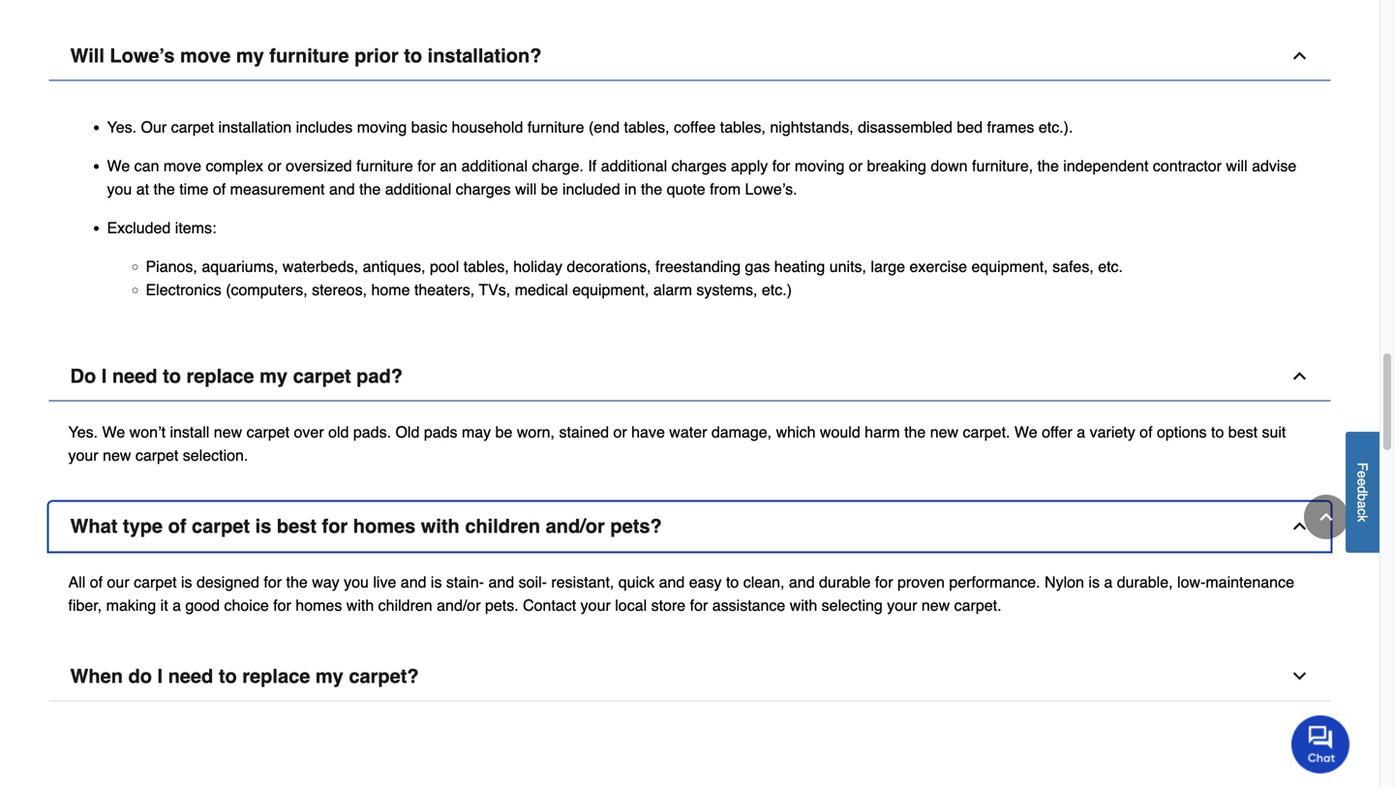 Task type: vqa. For each thing, say whether or not it's contained in the screenshot.
leftmost Home™
no



Task type: locate. For each thing, give the bounding box(es) containing it.
2 horizontal spatial tables,
[[720, 118, 766, 136]]

children down the "live"
[[378, 597, 433, 615]]

carpet inside all of our carpet is designed for the way you live and is stain- and soil- resistant, quick and easy to clean, and durable for proven performance. nylon is a durable, low-maintenance fiber, making it a good choice for homes with children and/or pets. contact your local store for assistance with selecting your new carpet.
[[134, 573, 177, 591]]

charges up quote
[[672, 157, 727, 175]]

of right type
[[168, 515, 186, 538]]

0 vertical spatial i
[[101, 365, 107, 387]]

carpet up it
[[134, 573, 177, 591]]

1 horizontal spatial additional
[[461, 157, 528, 175]]

new
[[214, 423, 242, 441], [930, 423, 959, 441], [103, 447, 131, 464], [922, 597, 950, 615]]

with up the stain-
[[421, 515, 460, 538]]

designed
[[197, 573, 259, 591]]

clean,
[[743, 573, 785, 591]]

soil-
[[519, 573, 547, 591]]

easy
[[689, 573, 722, 591]]

be down charge.
[[541, 180, 558, 198]]

my down (computers,
[[260, 365, 288, 387]]

for up way
[[322, 515, 348, 538]]

0 vertical spatial homes
[[353, 515, 416, 538]]

e up d
[[1355, 471, 1371, 478]]

0 horizontal spatial charges
[[456, 180, 511, 198]]

0 vertical spatial replace
[[186, 365, 254, 387]]

to right easy
[[726, 573, 739, 591]]

0 vertical spatial be
[[541, 180, 558, 198]]

of right all
[[90, 573, 103, 591]]

1 vertical spatial will
[[515, 180, 537, 198]]

1 vertical spatial carpet.
[[954, 597, 1002, 615]]

e up b
[[1355, 478, 1371, 486]]

homes inside all of our carpet is designed for the way you live and is stain- and soil- resistant, quick and easy to clean, and durable for proven performance. nylon is a durable, low-maintenance fiber, making it a good choice for homes with children and/or pets. contact your local store for assistance with selecting your new carpet.
[[296, 597, 342, 615]]

1 vertical spatial furniture
[[528, 118, 584, 136]]

is right the nylon
[[1089, 573, 1100, 591]]

yes. for yes. we won't install new carpet over old pads. old pads may be worn, stained or have water damage, which would harm the new carpet. we offer a variety of options to best suit your new carpet selection.
[[68, 423, 98, 441]]

0 vertical spatial move
[[180, 45, 231, 67]]

new right the harm
[[930, 423, 959, 441]]

tables, right (end
[[624, 118, 670, 136]]

0 horizontal spatial children
[[378, 597, 433, 615]]

pad?
[[356, 365, 403, 387]]

your
[[68, 447, 98, 464], [581, 597, 611, 615], [887, 597, 917, 615]]

a inside yes. we won't install new carpet over old pads. old pads may be worn, stained or have water damage, which would harm the new carpet. we offer a variety of options to best suit your new carpet selection.
[[1077, 423, 1086, 441]]

homes down way
[[296, 597, 342, 615]]

moving left basic
[[357, 118, 407, 136]]

durable,
[[1117, 573, 1173, 591]]

children up soil-
[[465, 515, 540, 538]]

basic
[[411, 118, 447, 136]]

measurement
[[230, 180, 325, 198]]

carpet down won't on the bottom
[[135, 447, 178, 464]]

carpet.
[[963, 423, 1010, 441], [954, 597, 1002, 615]]

selection.
[[183, 447, 248, 464]]

1 horizontal spatial homes
[[353, 515, 416, 538]]

1 vertical spatial best
[[277, 515, 317, 538]]

chevron up image inside the do i need to replace my carpet pad? button
[[1290, 367, 1310, 386]]

of inside yes. we won't install new carpet over old pads. old pads may be worn, stained or have water damage, which would harm the new carpet. we offer a variety of options to best suit your new carpet selection.
[[1140, 423, 1153, 441]]

or left breaking
[[849, 157, 863, 175]]

good
[[185, 597, 220, 615]]

1 vertical spatial my
[[260, 365, 288, 387]]

replace up install
[[186, 365, 254, 387]]

charges down an
[[456, 180, 511, 198]]

0 horizontal spatial yes.
[[68, 423, 98, 441]]

holiday
[[513, 258, 563, 276]]

1 horizontal spatial yes.
[[107, 118, 137, 136]]

or left the have
[[613, 423, 627, 441]]

theaters,
[[414, 281, 475, 299]]

furniture left the prior at the left top of page
[[269, 45, 349, 67]]

my left carpet?
[[316, 665, 344, 688]]

carpet. down the performance.
[[954, 597, 1002, 615]]

and up pets.
[[489, 573, 514, 591]]

the right the harm
[[904, 423, 926, 441]]

is
[[255, 515, 271, 538], [181, 573, 192, 591], [431, 573, 442, 591], [1089, 573, 1100, 591]]

1 vertical spatial moving
[[795, 157, 845, 175]]

move right 'lowe's'
[[180, 45, 231, 67]]

an
[[440, 157, 457, 175]]

chevron up image inside "what type of carpet is best for homes with children and/or pets?" button
[[1290, 517, 1310, 536]]

children inside all of our carpet is designed for the way you live and is stain- and soil- resistant, quick and easy to clean, and durable for proven performance. nylon is a durable, low-maintenance fiber, making it a good choice for homes with children and/or pets. contact your local store for assistance with selecting your new carpet.
[[378, 597, 433, 615]]

2 horizontal spatial additional
[[601, 157, 667, 175]]

0 vertical spatial yes.
[[107, 118, 137, 136]]

you left the "live"
[[344, 573, 369, 591]]

0 horizontal spatial tables,
[[464, 258, 509, 276]]

0 vertical spatial charges
[[672, 157, 727, 175]]

your down resistant,
[[581, 597, 611, 615]]

gas
[[745, 258, 770, 276]]

0 vertical spatial and/or
[[546, 515, 605, 538]]

yes. left our
[[107, 118, 137, 136]]

home
[[371, 281, 410, 299]]

0 horizontal spatial your
[[68, 447, 98, 464]]

1 vertical spatial move
[[164, 157, 201, 175]]

carpet. inside yes. we won't install new carpet over old pads. old pads may be worn, stained or have water damage, which would harm the new carpet. we offer a variety of options to best suit your new carpet selection.
[[963, 423, 1010, 441]]

won't
[[129, 423, 166, 441]]

of right variety
[[1140, 423, 1153, 441]]

k
[[1355, 515, 1371, 522]]

your up what
[[68, 447, 98, 464]]

new inside all of our carpet is designed for the way you live and is stain- and soil- resistant, quick and easy to clean, and durable for proven performance. nylon is a durable, low-maintenance fiber, making it a good choice for homes with children and/or pets. contact your local store for assistance with selecting your new carpet.
[[922, 597, 950, 615]]

yes.
[[107, 118, 137, 136], [68, 423, 98, 441]]

0 vertical spatial you
[[107, 180, 132, 198]]

replace
[[186, 365, 254, 387], [242, 665, 310, 688]]

and/or down the stain-
[[437, 597, 481, 615]]

1 vertical spatial and/or
[[437, 597, 481, 615]]

a up k
[[1355, 501, 1371, 508]]

old
[[328, 423, 349, 441]]

excluded items:
[[107, 219, 216, 237]]

1 horizontal spatial children
[[465, 515, 540, 538]]

with down the "live"
[[346, 597, 374, 615]]

and/or inside button
[[546, 515, 605, 538]]

best inside button
[[277, 515, 317, 538]]

0 horizontal spatial will
[[515, 180, 537, 198]]

proven
[[898, 573, 945, 591]]

0 horizontal spatial be
[[495, 423, 513, 441]]

1 vertical spatial homes
[[296, 597, 342, 615]]

carpet. left offer
[[963, 423, 1010, 441]]

for left an
[[418, 157, 436, 175]]

and/or up resistant,
[[546, 515, 605, 538]]

carpet up over in the bottom of the page
[[293, 365, 351, 387]]

0 horizontal spatial homes
[[296, 597, 342, 615]]

damage,
[[712, 423, 772, 441]]

2 vertical spatial furniture
[[356, 157, 413, 175]]

you inside we can move complex or oversized furniture for an additional charge. if additional charges apply for moving or breaking down furniture, the independent contractor will advise you at the time of measurement and the additional charges will be included in the quote from lowe's.
[[107, 180, 132, 198]]

homes inside button
[[353, 515, 416, 538]]

and right clean,
[[789, 573, 815, 591]]

0 vertical spatial equipment,
[[972, 258, 1048, 276]]

additional up in
[[601, 157, 667, 175]]

for left proven
[[875, 573, 893, 591]]

i
[[101, 365, 107, 387], [157, 665, 163, 688]]

move inside button
[[180, 45, 231, 67]]

you inside all of our carpet is designed for the way you live and is stain- and soil- resistant, quick and easy to clean, and durable for proven performance. nylon is a durable, low-maintenance fiber, making it a good choice for homes with children and/or pets. contact your local store for assistance with selecting your new carpet.
[[344, 573, 369, 591]]

the down the etc.).
[[1038, 157, 1059, 175]]

0 horizontal spatial best
[[277, 515, 317, 538]]

1 vertical spatial charges
[[456, 180, 511, 198]]

carpet. inside all of our carpet is designed for the way you live and is stain- and soil- resistant, quick and easy to clean, and durable for proven performance. nylon is a durable, low-maintenance fiber, making it a good choice for homes with children and/or pets. contact your local store for assistance with selecting your new carpet.
[[954, 597, 1002, 615]]

1 vertical spatial i
[[157, 665, 163, 688]]

be inside yes. we won't install new carpet over old pads. old pads may be worn, stained or have water damage, which would harm the new carpet. we offer a variety of options to best suit your new carpet selection.
[[495, 423, 513, 441]]

tables,
[[624, 118, 670, 136], [720, 118, 766, 136], [464, 258, 509, 276]]

and/or
[[546, 515, 605, 538], [437, 597, 481, 615]]

will
[[1226, 157, 1248, 175], [515, 180, 537, 198]]

and right the "live"
[[401, 573, 427, 591]]

pets.
[[485, 597, 519, 615]]

moving inside we can move complex or oversized furniture for an additional charge. if additional charges apply for moving or breaking down furniture, the independent contractor will advise you at the time of measurement and the additional charges will be included in the quote from lowe's.
[[795, 157, 845, 175]]

0 horizontal spatial and/or
[[437, 597, 481, 615]]

equipment, left safes,
[[972, 258, 1048, 276]]

of right time on the top
[[213, 180, 226, 198]]

installation?
[[428, 45, 542, 67]]

1 horizontal spatial you
[[344, 573, 369, 591]]

1 horizontal spatial and/or
[[546, 515, 605, 538]]

homes up the "live"
[[353, 515, 416, 538]]

1 horizontal spatial furniture
[[356, 157, 413, 175]]

f e e d b a c k
[[1355, 462, 1371, 522]]

best inside yes. we won't install new carpet over old pads. old pads may be worn, stained or have water damage, which would harm the new carpet. we offer a variety of options to best suit your new carpet selection.
[[1229, 423, 1258, 441]]

at
[[136, 180, 149, 198]]

c
[[1355, 508, 1371, 515]]

tables, up apply
[[720, 118, 766, 136]]

charges
[[672, 157, 727, 175], [456, 180, 511, 198]]

0 horizontal spatial equipment,
[[573, 281, 649, 299]]

equipment, down "decorations,"
[[573, 281, 649, 299]]

live
[[373, 573, 396, 591]]

with
[[421, 515, 460, 538], [346, 597, 374, 615], [790, 597, 817, 615]]

moving down nightstands,
[[795, 157, 845, 175]]

d
[[1355, 486, 1371, 493]]

stereos,
[[312, 281, 367, 299]]

move for my
[[180, 45, 231, 67]]

tables, up tvs,
[[464, 258, 509, 276]]

we inside we can move complex or oversized furniture for an additional charge. if additional charges apply for moving or breaking down furniture, the independent contractor will advise you at the time of measurement and the additional charges will be included in the quote from lowe's.
[[107, 157, 130, 175]]

carpet inside "what type of carpet is best for homes with children and/or pets?" button
[[192, 515, 250, 538]]

my up installation
[[236, 45, 264, 67]]

for
[[418, 157, 436, 175], [772, 157, 790, 175], [322, 515, 348, 538], [264, 573, 282, 591], [875, 573, 893, 591], [273, 597, 291, 615], [690, 597, 708, 615]]

pads.
[[353, 423, 391, 441]]

0 vertical spatial carpet.
[[963, 423, 1010, 441]]

will down charge.
[[515, 180, 537, 198]]

0 horizontal spatial you
[[107, 180, 132, 198]]

chevron up image inside the will lowe's move my furniture prior to installation? button
[[1290, 46, 1310, 66]]

is up designed
[[255, 515, 271, 538]]

do
[[70, 365, 96, 387]]

quote
[[667, 180, 706, 198]]

or inside yes. we won't install new carpet over old pads. old pads may be worn, stained or have water damage, which would harm the new carpet. we offer a variety of options to best suit your new carpet selection.
[[613, 423, 627, 441]]

carpet inside the do i need to replace my carpet pad? button
[[293, 365, 351, 387]]

0 vertical spatial need
[[112, 365, 157, 387]]

and down oversized
[[329, 180, 355, 198]]

1 vertical spatial need
[[168, 665, 213, 688]]

you
[[107, 180, 132, 198], [344, 573, 369, 591]]

to right the prior at the left top of page
[[404, 45, 422, 67]]

can
[[134, 157, 159, 175]]

chevron down image
[[1290, 667, 1310, 686]]

waterbeds,
[[283, 258, 358, 276]]

1 horizontal spatial i
[[157, 665, 163, 688]]

2 horizontal spatial furniture
[[528, 118, 584, 136]]

1 horizontal spatial best
[[1229, 423, 1258, 441]]

0 vertical spatial children
[[465, 515, 540, 538]]

1 horizontal spatial be
[[541, 180, 558, 198]]

yes. we won't install new carpet over old pads. old pads may be worn, stained or have water damage, which would harm the new carpet. we offer a variety of options to best suit your new carpet selection.
[[68, 423, 1286, 464]]

2 e from the top
[[1355, 478, 1371, 486]]

a inside button
[[1355, 501, 1371, 508]]

the right at
[[154, 180, 175, 198]]

medical
[[515, 281, 568, 299]]

will left advise
[[1226, 157, 1248, 175]]

furniture down basic
[[356, 157, 413, 175]]

0 horizontal spatial furniture
[[269, 45, 349, 67]]

variety
[[1090, 423, 1136, 441]]

pianos, aquariums, waterbeds, antiques, pool tables, holiday decorations, freestanding gas heating units, large exercise equipment, safes, etc. electronics (computers, stereos, home theaters, tvs, medical equipment, alarm systems, etc.)
[[146, 258, 1123, 299]]

you left at
[[107, 180, 132, 198]]

disassembled
[[858, 118, 953, 136]]

options
[[1157, 423, 1207, 441]]

1 horizontal spatial with
[[421, 515, 460, 538]]

1 vertical spatial yes.
[[68, 423, 98, 441]]

all
[[68, 573, 85, 591]]

move up time on the top
[[164, 157, 201, 175]]

when
[[70, 665, 123, 688]]

best up way
[[277, 515, 317, 538]]

1 horizontal spatial or
[[613, 423, 627, 441]]

move
[[180, 45, 231, 67], [164, 157, 201, 175]]

large
[[871, 258, 905, 276]]

or
[[268, 157, 282, 175], [849, 157, 863, 175], [613, 423, 627, 441]]

furniture up charge.
[[528, 118, 584, 136]]

a right offer
[[1077, 423, 1086, 441]]

additional down household
[[461, 157, 528, 175]]

move inside we can move complex or oversized furniture for an additional charge. if additional charges apply for moving or breaking down furniture, the independent contractor will advise you at the time of measurement and the additional charges will be included in the quote from lowe's.
[[164, 157, 201, 175]]

0 horizontal spatial i
[[101, 365, 107, 387]]

0 vertical spatial moving
[[357, 118, 407, 136]]

1 horizontal spatial moving
[[795, 157, 845, 175]]

your down proven
[[887, 597, 917, 615]]

a
[[1077, 423, 1086, 441], [1355, 501, 1371, 508], [1104, 573, 1113, 591], [172, 597, 181, 615]]

1 vertical spatial replace
[[242, 665, 310, 688]]

new down proven
[[922, 597, 950, 615]]

making
[[106, 597, 156, 615]]

the
[[1038, 157, 1059, 175], [154, 180, 175, 198], [359, 180, 381, 198], [641, 180, 662, 198], [904, 423, 926, 441], [286, 573, 308, 591]]

we left can
[[107, 157, 130, 175]]

0 vertical spatial furniture
[[269, 45, 349, 67]]

be right may
[[495, 423, 513, 441]]

1 vertical spatial children
[[378, 597, 433, 615]]

additional down an
[[385, 180, 451, 198]]

with left selecting
[[790, 597, 817, 615]]

need
[[112, 365, 157, 387], [168, 665, 213, 688]]

the left way
[[286, 573, 308, 591]]

pianos,
[[146, 258, 197, 276]]

yes. inside yes. we won't install new carpet over old pads. old pads may be worn, stained or have water damage, which would harm the new carpet. we offer a variety of options to best suit your new carpet selection.
[[68, 423, 98, 441]]

durable
[[819, 573, 871, 591]]

or up measurement
[[268, 157, 282, 175]]

apply
[[731, 157, 768, 175]]

0 horizontal spatial moving
[[357, 118, 407, 136]]

replace down choice
[[242, 665, 310, 688]]

fiber,
[[68, 597, 102, 615]]

1 vertical spatial you
[[344, 573, 369, 591]]

the right in
[[641, 180, 662, 198]]

0 vertical spatial will
[[1226, 157, 1248, 175]]

carpet up designed
[[192, 515, 250, 538]]

aquariums,
[[202, 258, 278, 276]]

to right options
[[1211, 423, 1224, 441]]

best left "suit"
[[1229, 423, 1258, 441]]

a right it
[[172, 597, 181, 615]]

chevron up image
[[1290, 46, 1310, 66], [1290, 367, 1310, 386], [1317, 507, 1336, 527], [1290, 517, 1310, 536]]

excluded
[[107, 219, 171, 237]]

1 vertical spatial be
[[495, 423, 513, 441]]

maintenance
[[1206, 573, 1295, 591]]

local
[[615, 597, 647, 615]]

furniture inside we can move complex or oversized furniture for an additional charge. if additional charges apply for moving or breaking down furniture, the independent contractor will advise you at the time of measurement and the additional charges will be included in the quote from lowe's.
[[356, 157, 413, 175]]

0 vertical spatial best
[[1229, 423, 1258, 441]]

yes. down do
[[68, 423, 98, 441]]

0 horizontal spatial or
[[268, 157, 282, 175]]



Task type: describe. For each thing, give the bounding box(es) containing it.
of inside we can move complex or oversized furniture for an additional charge. if additional charges apply for moving or breaking down furniture, the independent contractor will advise you at the time of measurement and the additional charges will be included in the quote from lowe's.
[[213, 180, 226, 198]]

what type of carpet is best for homes with children and/or pets? button
[[49, 502, 1331, 552]]

assistance
[[712, 597, 786, 615]]

to down choice
[[219, 665, 237, 688]]

new down won't on the bottom
[[103, 447, 131, 464]]

electronics
[[146, 281, 221, 299]]

have
[[631, 423, 665, 441]]

stained
[[559, 423, 609, 441]]

pads
[[424, 423, 458, 441]]

for down easy
[[690, 597, 708, 615]]

do i need to replace my carpet pad?
[[70, 365, 403, 387]]

freestanding
[[656, 258, 741, 276]]

1 horizontal spatial charges
[[672, 157, 727, 175]]

lowe's.
[[745, 180, 797, 198]]

safes,
[[1053, 258, 1094, 276]]

worn,
[[517, 423, 555, 441]]

to inside all of our carpet is designed for the way you live and is stain- and soil- resistant, quick and easy to clean, and durable for proven performance. nylon is a durable, low-maintenance fiber, making it a good choice for homes with children and/or pets. contact your local store for assistance with selecting your new carpet.
[[726, 573, 739, 591]]

suit
[[1262, 423, 1286, 441]]

will lowe's move my furniture prior to installation? button
[[49, 32, 1331, 81]]

antiques,
[[363, 258, 426, 276]]

coffee
[[674, 118, 716, 136]]

if
[[588, 157, 597, 175]]

tables, inside pianos, aquariums, waterbeds, antiques, pool tables, holiday decorations, freestanding gas heating units, large exercise equipment, safes, etc. electronics (computers, stereos, home theaters, tvs, medical equipment, alarm systems, etc.)
[[464, 258, 509, 276]]

furniture,
[[972, 157, 1033, 175]]

b
[[1355, 493, 1371, 501]]

2 vertical spatial my
[[316, 665, 344, 688]]

over
[[294, 423, 324, 441]]

do i need to replace my carpet pad? button
[[49, 352, 1331, 402]]

0 horizontal spatial additional
[[385, 180, 451, 198]]

resistant,
[[551, 573, 614, 591]]

we can move complex or oversized furniture for an additional charge. if additional charges apply for moving or breaking down furniture, the independent contractor will advise you at the time of measurement and the additional charges will be included in the quote from lowe's.
[[107, 157, 1297, 198]]

1 horizontal spatial will
[[1226, 157, 1248, 175]]

exercise
[[910, 258, 967, 276]]

independent
[[1063, 157, 1149, 175]]

be inside we can move complex or oversized furniture for an additional charge. if additional charges apply for moving or breaking down furniture, the independent contractor will advise you at the time of measurement and the additional charges will be included in the quote from lowe's.
[[541, 180, 558, 198]]

will
[[70, 45, 104, 67]]

what
[[70, 515, 118, 538]]

time
[[179, 180, 209, 198]]

is left the stain-
[[431, 573, 442, 591]]

when do i need to replace my carpet?
[[70, 665, 419, 688]]

with inside button
[[421, 515, 460, 538]]

new up selection.
[[214, 423, 242, 441]]

to up install
[[163, 365, 181, 387]]

installation
[[218, 118, 292, 136]]

1 horizontal spatial equipment,
[[972, 258, 1048, 276]]

etc.
[[1098, 258, 1123, 276]]

water
[[669, 423, 707, 441]]

yes. our carpet installation includes moving basic household furniture (end tables, coffee tables, nightstands, disassembled bed frames etc.).
[[107, 118, 1078, 136]]

charge.
[[532, 157, 584, 175]]

is up good at the bottom of page
[[181, 573, 192, 591]]

for right choice
[[273, 597, 291, 615]]

yes. for yes. our carpet installation includes moving basic household furniture (end tables, coffee tables, nightstands, disassembled bed frames etc.).
[[107, 118, 137, 136]]

your inside yes. we won't install new carpet over old pads. old pads may be worn, stained or have water damage, which would harm the new carpet. we offer a variety of options to best suit your new carpet selection.
[[68, 447, 98, 464]]

offer
[[1042, 423, 1073, 441]]

1 horizontal spatial need
[[168, 665, 213, 688]]

2 horizontal spatial your
[[887, 597, 917, 615]]

1 horizontal spatial tables,
[[624, 118, 670, 136]]

chevron up image for will lowe's move my furniture prior to installation?
[[1290, 46, 1310, 66]]

oversized
[[286, 157, 352, 175]]

chevron up image for do i need to replace my carpet pad?
[[1290, 367, 1310, 386]]

complex
[[206, 157, 263, 175]]

move for complex
[[164, 157, 201, 175]]

heating
[[774, 258, 825, 276]]

when do i need to replace my carpet? button
[[49, 652, 1331, 702]]

lowe's
[[110, 45, 175, 67]]

0 horizontal spatial with
[[346, 597, 374, 615]]

will lowe's move my furniture prior to installation?
[[70, 45, 542, 67]]

0 vertical spatial my
[[236, 45, 264, 67]]

f
[[1355, 462, 1371, 471]]

contact
[[523, 597, 576, 615]]

2 horizontal spatial with
[[790, 597, 817, 615]]

in
[[625, 180, 637, 198]]

carpet right our
[[171, 118, 214, 136]]

low-
[[1177, 573, 1206, 591]]

selecting
[[822, 597, 883, 615]]

pets?
[[610, 515, 662, 538]]

choice
[[224, 597, 269, 615]]

and/or inside all of our carpet is designed for the way you live and is stain- and soil- resistant, quick and easy to clean, and durable for proven performance. nylon is a durable, low-maintenance fiber, making it a good choice for homes with children and/or pets. contact your local store for assistance with selecting your new carpet.
[[437, 597, 481, 615]]

for inside button
[[322, 515, 348, 538]]

chevron up image for what type of carpet is best for homes with children and/or pets?
[[1290, 517, 1310, 536]]

1 e from the top
[[1355, 471, 1371, 478]]

of inside all of our carpet is designed for the way you live and is stain- and soil- resistant, quick and easy to clean, and durable for proven performance. nylon is a durable, low-maintenance fiber, making it a good choice for homes with children and/or pets. contact your local store for assistance with selecting your new carpet.
[[90, 573, 103, 591]]

store
[[651, 597, 686, 615]]

all of our carpet is designed for the way you live and is stain- and soil- resistant, quick and easy to clean, and durable for proven performance. nylon is a durable, low-maintenance fiber, making it a good choice for homes with children and/or pets. contact your local store for assistance with selecting your new carpet.
[[68, 573, 1295, 615]]

the inside yes. we won't install new carpet over old pads. old pads may be worn, stained or have water damage, which would harm the new carpet. we offer a variety of options to best suit your new carpet selection.
[[904, 423, 926, 441]]

and inside we can move complex or oversized furniture for an additional charge. if additional charges apply for moving or breaking down furniture, the independent contractor will advise you at the time of measurement and the additional charges will be included in the quote from lowe's.
[[329, 180, 355, 198]]

1 horizontal spatial your
[[581, 597, 611, 615]]

breaking
[[867, 157, 927, 175]]

may
[[462, 423, 491, 441]]

to inside yes. we won't install new carpet over old pads. old pads may be worn, stained or have water damage, which would harm the new carpet. we offer a variety of options to best suit your new carpet selection.
[[1211, 423, 1224, 441]]

etc.).
[[1039, 118, 1073, 136]]

0 horizontal spatial need
[[112, 365, 157, 387]]

chevron up image inside "scroll to top" element
[[1317, 507, 1336, 527]]

contractor
[[1153, 157, 1222, 175]]

do
[[128, 665, 152, 688]]

would
[[820, 423, 861, 441]]

way
[[312, 573, 340, 591]]

install
[[170, 423, 209, 441]]

the up 'antiques,'
[[359, 180, 381, 198]]

the inside all of our carpet is designed for the way you live and is stain- and soil- resistant, quick and easy to clean, and durable for proven performance. nylon is a durable, low-maintenance fiber, making it a good choice for homes with children and/or pets. contact your local store for assistance with selecting your new carpet.
[[286, 573, 308, 591]]

chat invite button image
[[1292, 715, 1351, 774]]

our
[[141, 118, 167, 136]]

of inside "what type of carpet is best for homes with children and/or pets?" button
[[168, 515, 186, 538]]

for up choice
[[264, 573, 282, 591]]

for up lowe's. at top
[[772, 157, 790, 175]]

frames
[[987, 118, 1035, 136]]

carpet left over in the bottom of the page
[[247, 423, 290, 441]]

we left offer
[[1015, 423, 1038, 441]]

alarm
[[653, 281, 692, 299]]

2 horizontal spatial or
[[849, 157, 863, 175]]

and up store
[[659, 573, 685, 591]]

children inside button
[[465, 515, 540, 538]]

a left 'durable,'
[[1104, 573, 1113, 591]]

our
[[107, 573, 129, 591]]

is inside button
[[255, 515, 271, 538]]

furniture inside button
[[269, 45, 349, 67]]

it
[[160, 597, 168, 615]]

included
[[563, 180, 620, 198]]

(computers,
[[226, 281, 308, 299]]

1 vertical spatial equipment,
[[573, 281, 649, 299]]

from
[[710, 180, 741, 198]]

units,
[[830, 258, 867, 276]]

which
[[776, 423, 816, 441]]

we left won't on the bottom
[[102, 423, 125, 441]]

scroll to top element
[[1304, 495, 1349, 539]]

nylon
[[1045, 573, 1084, 591]]



